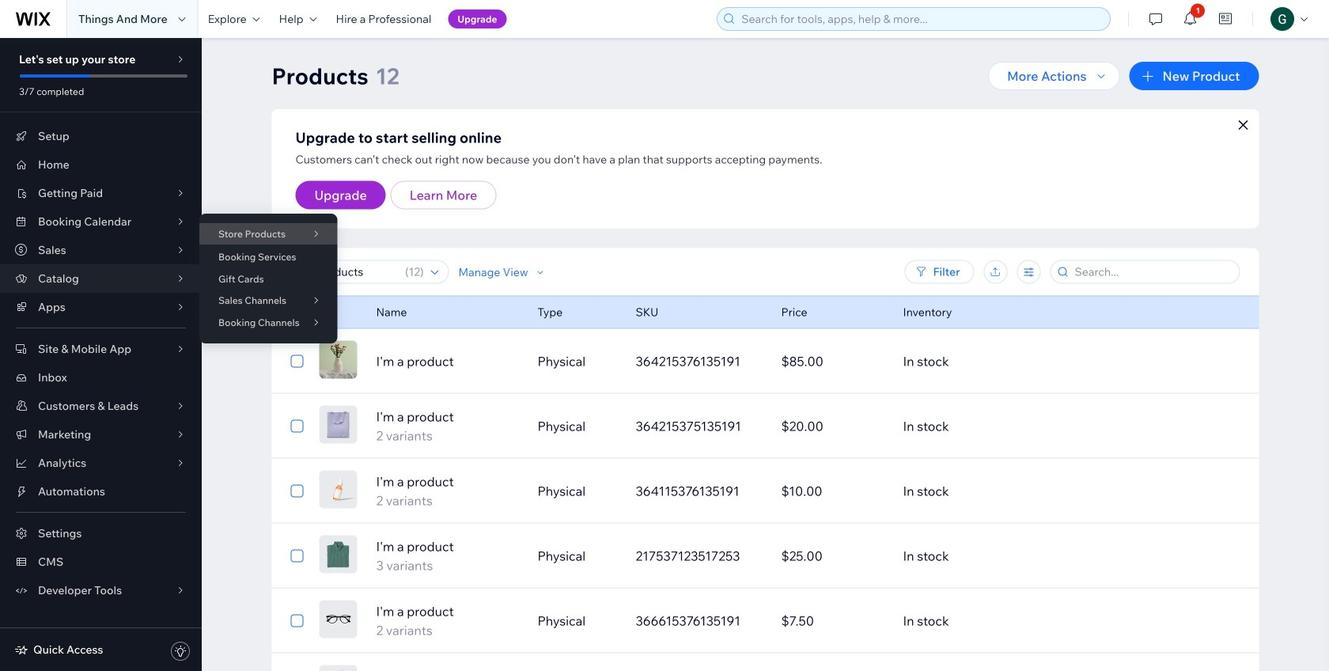 Task type: vqa. For each thing, say whether or not it's contained in the screenshot.
Send Test Email in the right top of the page
no



Task type: locate. For each thing, give the bounding box(es) containing it.
sidebar element
[[0, 38, 202, 671]]

Search... field
[[1070, 261, 1235, 283]]

Unsaved view field
[[296, 261, 400, 283]]

None checkbox
[[291, 303, 303, 322], [291, 611, 303, 630], [291, 303, 303, 322], [291, 611, 303, 630]]

Search for tools, apps, help & more... field
[[737, 8, 1106, 30]]

None checkbox
[[291, 352, 303, 371], [291, 417, 303, 436], [291, 482, 303, 501], [291, 546, 303, 565], [291, 352, 303, 371], [291, 417, 303, 436], [291, 482, 303, 501], [291, 546, 303, 565]]



